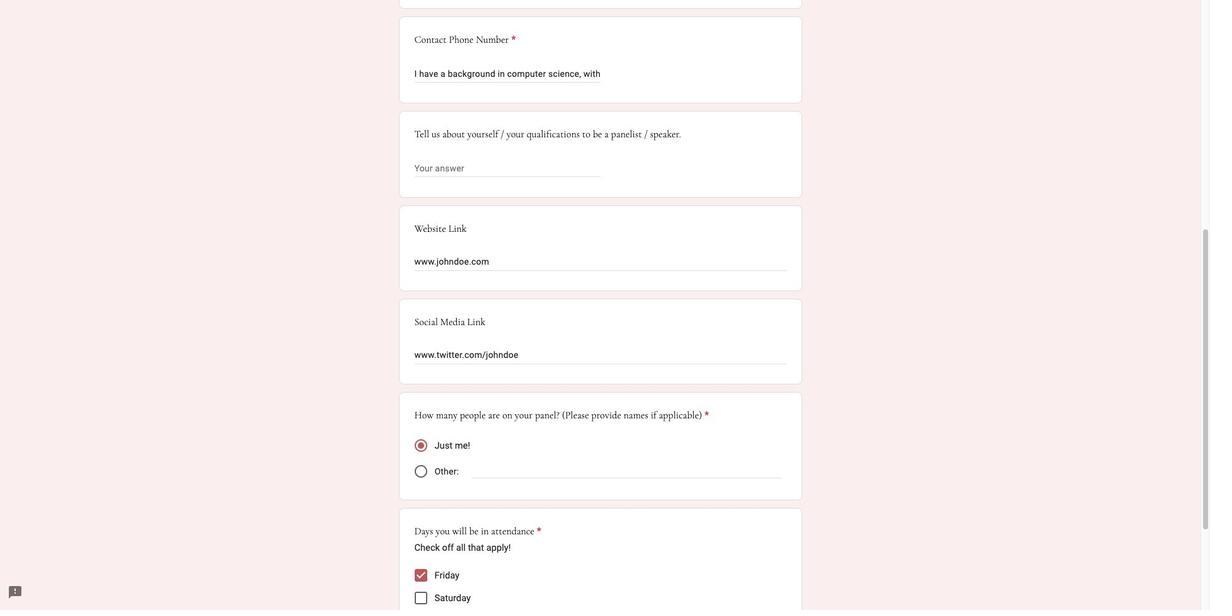 Task type: locate. For each thing, give the bounding box(es) containing it.
2 horizontal spatial required question element
[[702, 408, 709, 423]]

0 vertical spatial heading
[[415, 32, 516, 48]]

required question element
[[509, 32, 516, 48], [702, 408, 709, 423], [535, 524, 542, 539]]

heading
[[415, 32, 516, 48], [415, 408, 709, 423], [415, 524, 542, 539]]

1 horizontal spatial required question element
[[535, 524, 542, 539]]

None text field
[[415, 66, 601, 82], [415, 161, 601, 176], [415, 256, 787, 271], [415, 66, 601, 82], [415, 161, 601, 176], [415, 256, 787, 271]]

report a problem to google image
[[8, 585, 23, 600]]

0 vertical spatial required question element
[[509, 32, 516, 48]]

None text field
[[415, 349, 787, 364]]

1 vertical spatial required question element
[[702, 408, 709, 423]]

list
[[415, 565, 787, 610]]

2 vertical spatial required question element
[[535, 524, 542, 539]]

friday image
[[415, 570, 427, 582]]

saturday image
[[416, 594, 426, 604]]

Just me! radio
[[415, 440, 427, 452]]

2 vertical spatial heading
[[415, 524, 542, 539]]

0 horizontal spatial required question element
[[509, 32, 516, 48]]

1 vertical spatial heading
[[415, 408, 709, 423]]

None radio
[[415, 466, 427, 478]]



Task type: vqa. For each thing, say whether or not it's contained in the screenshot.
status
no



Task type: describe. For each thing, give the bounding box(es) containing it.
required question element for first heading from the top
[[509, 32, 516, 48]]

just me! image
[[418, 443, 424, 449]]

required question element for 3rd heading
[[535, 524, 542, 539]]

Other response text field
[[472, 464, 782, 478]]

3 heading from the top
[[415, 524, 542, 539]]

Friday checkbox
[[415, 570, 427, 582]]

1 heading from the top
[[415, 32, 516, 48]]

required question element for second heading
[[702, 408, 709, 423]]

Saturday checkbox
[[415, 592, 427, 605]]

2 heading from the top
[[415, 408, 709, 423]]



